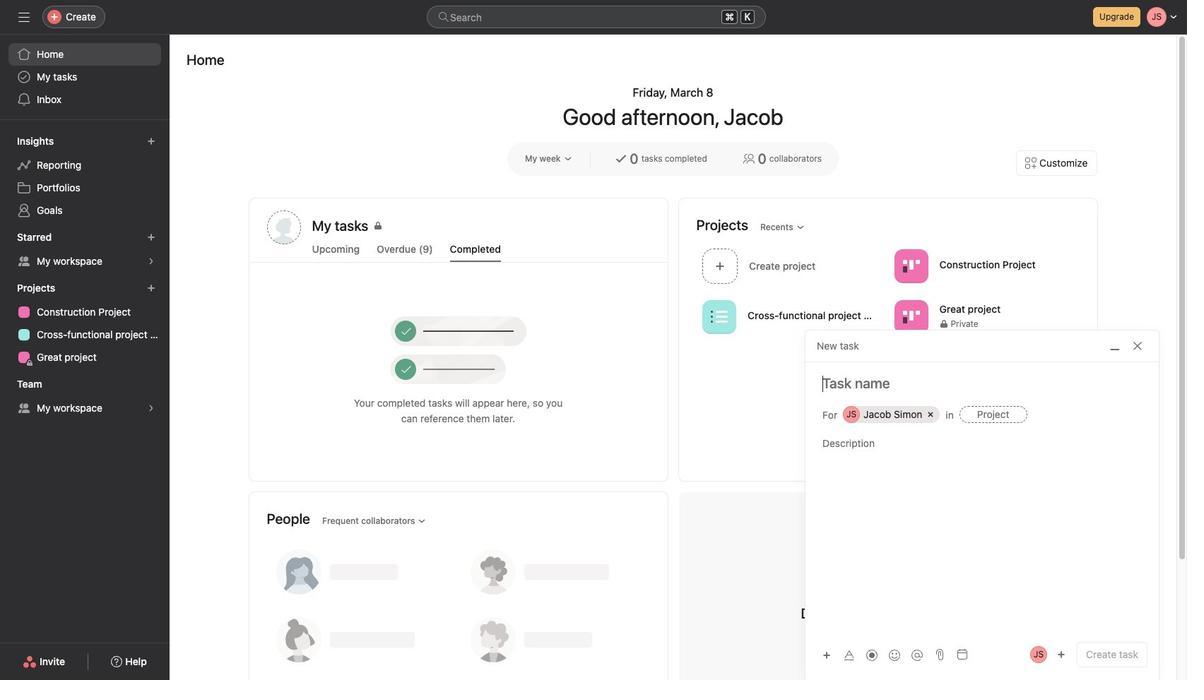 Task type: vqa. For each thing, say whether or not it's contained in the screenshot.
Attachments: Add a file to this task, Relax icon
no



Task type: describe. For each thing, give the bounding box(es) containing it.
insert an object image
[[823, 652, 831, 660]]

minimize image
[[1110, 341, 1121, 352]]

attach a file or paste an image image
[[935, 650, 946, 661]]

teams element
[[0, 372, 170, 423]]

starred element
[[0, 225, 170, 276]]

see details, my workspace image
[[147, 404, 156, 413]]

Task name text field
[[806, 374, 1160, 394]]

new project or portfolio image
[[147, 284, 156, 293]]

at mention image
[[912, 650, 923, 661]]

global element
[[0, 35, 170, 119]]

add profile photo image
[[267, 211, 301, 245]]

list image
[[711, 309, 728, 326]]

see details, my workspace image
[[147, 257, 156, 266]]



Task type: locate. For each thing, give the bounding box(es) containing it.
add items to starred image
[[147, 233, 156, 242]]

record a video image
[[867, 650, 878, 661]]

new insights image
[[147, 137, 156, 146]]

Search tasks, projects, and more text field
[[427, 6, 766, 28]]

board image
[[903, 258, 920, 275], [903, 309, 920, 326]]

dialog
[[806, 331, 1160, 681]]

1 board image from the top
[[903, 258, 920, 275]]

0 vertical spatial board image
[[903, 258, 920, 275]]

close image
[[1133, 341, 1144, 352]]

hide sidebar image
[[18, 11, 30, 23]]

None field
[[427, 6, 766, 28]]

1 vertical spatial board image
[[903, 309, 920, 326]]

2 board image from the top
[[903, 309, 920, 326]]

emoji image
[[889, 650, 901, 661]]

select due date image
[[957, 650, 969, 661]]

add or remove collaborators from this task image
[[1058, 651, 1066, 660]]

insights element
[[0, 129, 170, 225]]

formatting image
[[844, 650, 855, 661]]

toolbar
[[817, 645, 930, 666]]

projects element
[[0, 276, 170, 372]]



